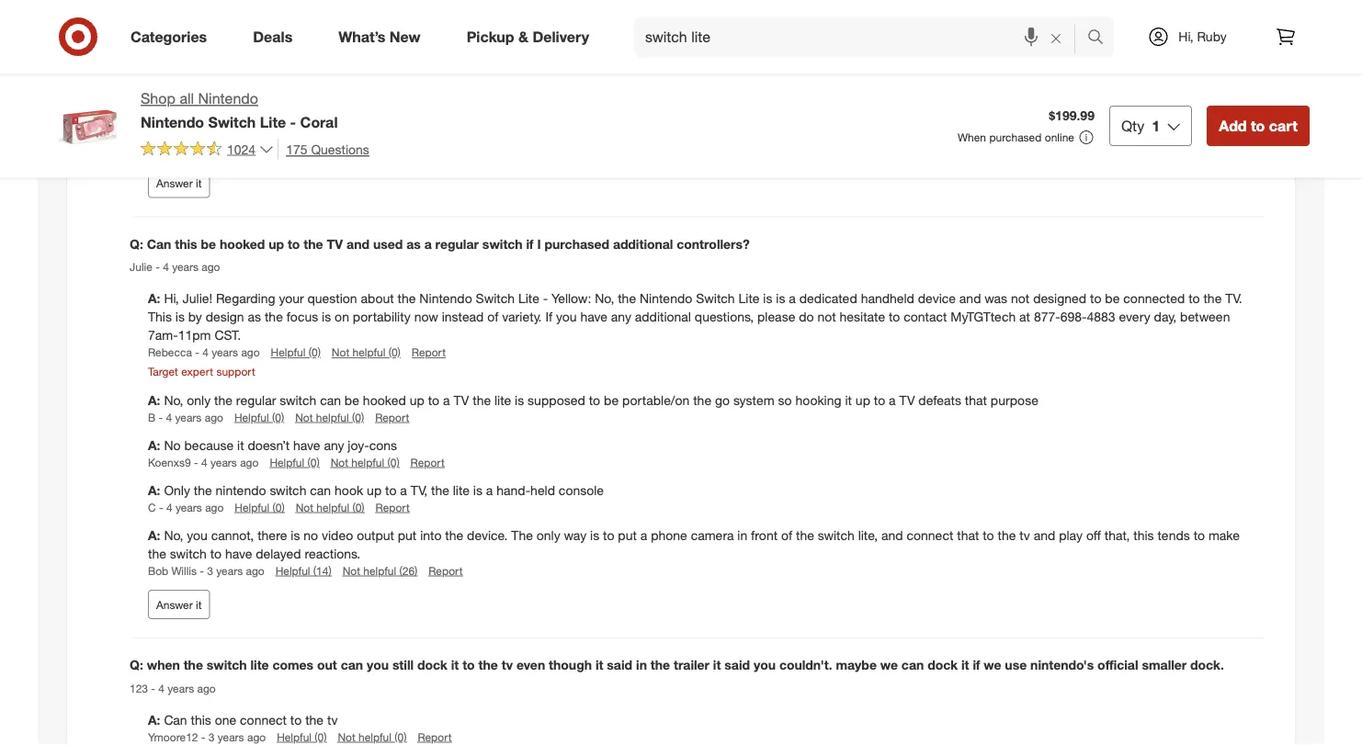 Task type: vqa. For each thing, say whether or not it's contained in the screenshot.
the rightmost $5.00
no



Task type: describe. For each thing, give the bounding box(es) containing it.
the up the now
[[398, 290, 416, 307]]

1 you from the left
[[364, 124, 391, 140]]

purchased inside q: can this be hooked up to the tv and used as a regular switch if i purchased additional controllers? julie - 4 years ago
[[544, 236, 609, 252]]

and inside q: can this be hooked up to the tv and used as a regular switch if i purchased additional controllers? julie - 4 years ago
[[346, 236, 369, 252]]

up down the now
[[410, 392, 424, 408]]

ago left the 175
[[248, 143, 267, 156]]

be inside q: can this be hooked up to the tv and used as a regular switch if i purchased additional controllers? julie - 4 years ago
[[201, 236, 216, 252]]

a: for no because it doesn't have any joy-cons
[[148, 437, 160, 453]]

regarding
[[216, 290, 275, 307]]

question
[[307, 290, 357, 307]]

because
[[184, 437, 234, 453]]

2 said from the left
[[724, 657, 750, 673]]

nintendo down the "paul"
[[141, 113, 204, 131]]

the up bob
[[148, 546, 166, 562]]

a: no, only the regular switch can be hooked up to a tv the lite is supposed to be portable/on the go system so hooking it up to a tv defeats that purpose
[[148, 392, 1038, 408]]

1 vertical spatial no,
[[164, 392, 183, 408]]

to inside q: can this be hooked up to the tv and used as a regular switch if i purchased additional controllers? julie - 4 years ago
[[288, 236, 300, 252]]

hi, for ruby
[[1179, 28, 1193, 45]]

make
[[1208, 527, 1240, 543]]

up inside q: can this be hooked up to the tv and used as a regular switch if i purchased additional controllers? julie - 4 years ago
[[269, 236, 284, 252]]

ago down delayed
[[246, 564, 264, 578]]

it down bob willis - 3 years ago
[[196, 598, 202, 611]]

instead
[[442, 309, 484, 325]]

2 horizontal spatial lite
[[738, 290, 760, 307]]

the left trailer
[[651, 657, 670, 673]]

q: can this be hooked up to the tv and used as a regular switch if i purchased additional controllers? julie - 4 years ago
[[130, 236, 750, 274]]

helpful  (0) for hooked
[[234, 410, 284, 424]]

every
[[1119, 309, 1150, 325]]

day,
[[1154, 309, 1176, 325]]

not helpful  (0) for to
[[296, 500, 364, 514]]

ruby
[[1197, 28, 1227, 45]]

years right 2
[[218, 143, 245, 156]]

mytgttech
[[951, 309, 1016, 325]]

helpful down focus at the top left of the page
[[271, 346, 305, 359]]

i inside q: can this be hooked up to the tv and used as a regular switch if i purchased additional controllers? julie - 4 years ago
[[537, 236, 541, 252]]

paul - 4 years ago
[[148, 98, 237, 111]]

helpful  (0) button down focus at the top left of the page
[[271, 345, 321, 360]]

not helpful  (65) button
[[338, 142, 414, 158]]

so
[[778, 392, 792, 408]]

a down instead
[[443, 392, 450, 408]]

it right "thats"
[[474, 79, 481, 95]]

support
[[216, 365, 255, 379]]

0 horizontal spatial comes
[[174, 79, 213, 95]]

nintendo up instead
[[419, 290, 472, 307]]

to up bob willis - 3 years ago
[[210, 546, 222, 562]]

a: for can this one connect to the tv
[[148, 712, 160, 728]]

up right hooking
[[855, 392, 870, 408]]

q: for q: can this be hooked up to the tv and used as a regular switch if i purchased additional controllers?
[[130, 236, 143, 252]]

c - 4 years ago
[[148, 500, 224, 514]]

a left defeats
[[889, 392, 896, 408]]

hi, for julie!
[[164, 290, 179, 307]]

not helpful  (0) button down portability
[[332, 345, 401, 360]]

controllers?
[[677, 236, 750, 252]]

ago inside q: when the switch lite comes out can you still dock it to the tv even though it said in the trailer it said you couldn't. maybe we can dock it if we use nintendo's official smaller dock. 123 - 4 years ago
[[197, 681, 216, 695]]

this
[[148, 309, 172, 325]]

to left defeats
[[874, 392, 885, 408]]

helpful  (0) button for hooked
[[234, 409, 284, 425]]

years inside q: can this be hooked up to the tv and used as a regular switch if i purchased additional controllers? julie - 4 years ago
[[172, 260, 198, 274]]

years inside q: when the switch lite comes out can you still dock it to the tv even though it said in the trailer it said you couldn't. maybe we can dock it if we use nintendo's official smaller dock. 123 - 4 years ago
[[168, 681, 194, 695]]

helpful  (0) down focus at the top left of the page
[[271, 346, 321, 359]]

a right with
[[244, 79, 251, 95]]

only inside no, you cannot, there is no video output put into the device. the only way is to put a phone camera in front of the switch lite, and connect that to the tv and play off that, this tends to make the switch to have delayed reactions.
[[536, 527, 560, 543]]

can for a:
[[164, 712, 187, 728]]

ago up because
[[205, 410, 223, 424]]

to inside q: when the switch lite comes out can you still dock it to the tv even though it said in the trailer it said you couldn't. maybe we can dock it if we use nintendo's official smaller dock. 123 - 4 years ago
[[462, 657, 475, 673]]

switch inside q: can this be hooked up to the tv and used as a regular switch if i purchased additional controllers? julie - 4 years ago
[[482, 236, 523, 252]]

ago down doesn't
[[240, 455, 259, 469]]

(0) down still
[[395, 730, 407, 744]]

to right way
[[603, 527, 614, 543]]

can right maybe
[[901, 657, 924, 673]]

1 horizontal spatial tv
[[453, 392, 469, 408]]

0 vertical spatial not
[[1011, 290, 1030, 307]]

7am-
[[148, 327, 178, 343]]

with
[[217, 79, 241, 95]]

of inside hi, julie! regarding your question about the nintendo switch lite - yellow: no, the nintendo switch lite is is a dedicated handheld device and was not designed to be connected to the tv. this is by design as the focus is on portability now instead of variety. if you have any additional questions, please do not hesitate to contact mytgttech at 877-698-4883 every day, between 7am-11pm cst.
[[487, 309, 499, 325]]

can right out
[[341, 657, 363, 673]]

have inside hi, julie! regarding your question about the nintendo switch lite - yellow: no, the nintendo switch lite is is a dedicated handheld device and was not designed to be connected to the tv. this is by design as the focus is on portability now instead of variety. if you have any additional questions, please do not hesitate to contact mytgttech at 877-698-4883 every day, between 7am-11pm cst.
[[580, 309, 607, 325]]

switch right nintendo
[[270, 482, 306, 498]]

switch inside shop all nintendo nintendo switch lite - coral
[[208, 113, 256, 131]]

877-
[[1034, 309, 1060, 325]]

- right willis
[[200, 564, 204, 578]]

(65)
[[395, 143, 414, 156]]

helpful for be
[[316, 410, 349, 424]]

the left play
[[998, 527, 1016, 543]]

helpful for can this one connect to the tv
[[277, 730, 312, 744]]

4 for c - 4 years ago
[[166, 500, 172, 514]]

to down handheld
[[889, 309, 900, 325]]

shop all nintendo nintendo switch lite - coral
[[141, 90, 338, 131]]

a: it comes with a charger and instruction booklet, thats it
[[148, 79, 481, 95]]

1 vertical spatial connect
[[240, 712, 287, 728]]

nintendo
[[216, 482, 266, 498]]

lite left supposed
[[494, 392, 511, 408]]

helpful  (0) for cons
[[270, 455, 320, 469]]

the down out
[[305, 712, 324, 728]]

(0) down focus at the top left of the page
[[309, 346, 321, 359]]

the left supposed
[[473, 392, 491, 408]]

- left 2
[[202, 143, 206, 156]]

cons
[[369, 437, 397, 453]]

nintendo up with
[[176, 34, 229, 50]]

2 vertical spatial tv
[[327, 712, 338, 728]]

device
[[918, 290, 956, 307]]

in inside no, you cannot, there is no video output put into the device. the only way is to put a phone camera in front of the switch lite, and connect that to the tv and play off that, this tends to make the switch to have delayed reactions.
[[737, 527, 747, 543]]

to inside 'button'
[[1251, 117, 1265, 135]]

bob willis - 3 years ago
[[148, 564, 264, 578]]

helpful  (9)
[[278, 143, 327, 156]]

into
[[420, 527, 442, 543]]

switch up questions,
[[696, 290, 735, 307]]

the right tv,
[[431, 482, 449, 498]]

years down because
[[210, 455, 237, 469]]

175 questions
[[286, 141, 369, 157]]

hooked inside q: can this be hooked up to the tv and used as a regular switch if i purchased additional controllers? julie - 4 years ago
[[220, 236, 265, 252]]

helpful for this is a piece of crap i hate you target you are a piece of crap
[[278, 143, 312, 156]]

to left play
[[983, 527, 994, 543]]

- down 11pm
[[195, 346, 199, 359]]

and left play
[[1034, 527, 1055, 543]]

what's new
[[338, 28, 421, 46]]

delivery
[[533, 28, 589, 46]]

it right still
[[451, 657, 459, 673]]

ago down nintendo
[[205, 500, 224, 514]]

0 vertical spatial that
[[965, 392, 987, 408]]

- inside q: when the switch lite comes out can you still dock it to the tv even though it said in the trailer it said you couldn't. maybe we can dock it if we use nintendo's official smaller dock. 123 - 4 years ago
[[151, 681, 155, 695]]

rebecca - 4 years ago
[[148, 346, 260, 359]]

expert
[[181, 365, 213, 379]]

hesitate
[[840, 309, 885, 325]]

portability
[[353, 309, 411, 325]]

couldn't.
[[779, 657, 832, 673]]

ago down with
[[218, 98, 237, 111]]

2 piece from the left
[[517, 124, 553, 140]]

not for can
[[295, 410, 313, 424]]

not helpful  (26) button
[[342, 563, 418, 579]]

switch inside q: when the switch lite comes out can you still dock it to the tv even though it said in the trailer it said you couldn't. maybe we can dock it if we use nintendo's official smaller dock. 123 - 4 years ago
[[207, 657, 247, 673]]

not helpful  (0) for cons
[[331, 455, 399, 469]]

when purchased online
[[958, 130, 1074, 144]]

a: for no, only the regular switch can be hooked up to a tv the lite is supposed to be portable/on the go system so hooking it up to a tv defeats that purpose
[[148, 392, 160, 408]]

reactions.
[[305, 546, 361, 562]]

2 horizontal spatial a
[[505, 124, 513, 140]]

purpose
[[991, 392, 1038, 408]]

please
[[757, 309, 795, 325]]

not helpful  (0) button for to
[[296, 500, 364, 515]]

- right c
[[159, 500, 163, 514]]

helpful for joy-
[[351, 455, 384, 469]]

any inside hi, julie! regarding your question about the nintendo switch lite - yellow: no, the nintendo switch lite is is a dedicated handheld device and was not designed to be connected to the tv. this is by design as the focus is on portability now instead of variety. if you have any additional questions, please do not hesitate to contact mytgttech at 877-698-4883 every day, between 7am-11pm cst.
[[611, 309, 631, 325]]

years down cst.
[[212, 346, 238, 359]]

and up (173)
[[302, 79, 324, 95]]

it left use
[[961, 657, 969, 673]]

not helpful  (0) for hooked
[[295, 410, 364, 424]]

hi, julie! regarding your question about the nintendo switch lite - yellow: no, the nintendo switch lite is is a dedicated handheld device and was not designed to be connected to the tv. this is by design as the focus is on portability now instead of variety. if you have any additional questions, please do not hesitate to contact mytgttech at 877-698-4883 every day, between 7am-11pm cst.
[[148, 290, 1242, 343]]

dock.
[[1190, 657, 1224, 673]]

answer for this
[[156, 176, 193, 190]]

helpful  (0) button for cons
[[270, 454, 320, 470]]

$199.99
[[1049, 108, 1095, 124]]

portable/on
[[622, 392, 690, 408]]

use
[[1005, 657, 1027, 673]]

- down because
[[194, 455, 198, 469]]

a inside no, you cannot, there is no video output put into the device. the only way is to put a phone camera in front of the switch lite, and connect that to the tv and play off that, this tends to make the switch to have delayed reactions.
[[640, 527, 647, 543]]

answer it for only
[[156, 598, 202, 611]]

when
[[958, 130, 986, 144]]

years down cannot,
[[216, 564, 243, 578]]

be up joy-
[[345, 392, 359, 408]]

cart
[[1269, 117, 1298, 135]]

0 horizontal spatial not
[[817, 309, 836, 325]]

a: only the nintendo switch can hook up to a tv, the lite is a hand-held console
[[148, 482, 604, 498]]

no
[[164, 437, 181, 453]]

was
[[985, 290, 1007, 307]]

tv inside q: when the switch lite comes out can you still dock it to the tv even though it said in the trailer it said you couldn't. maybe we can dock it if we use nintendo's official smaller dock. 123 - 4 years ago
[[502, 657, 513, 673]]

tv inside no, you cannot, there is no video output put into the device. the only way is to put a phone camera in front of the switch lite, and connect that to the tv and play off that, this tends to make the switch to have delayed reactions.
[[1019, 527, 1030, 543]]

about
[[361, 290, 394, 307]]

b
[[148, 410, 156, 424]]

helpful inside "button"
[[248, 98, 283, 111]]

the right yellow:
[[618, 290, 636, 307]]

not helpful  (0) button for cons
[[331, 454, 399, 470]]

(9)
[[315, 143, 327, 156]]

a left tv,
[[400, 482, 407, 498]]

still
[[392, 657, 414, 673]]

as inside hi, julie! regarding your question about the nintendo switch lite - yellow: no, the nintendo switch lite is is a dedicated handheld device and was not designed to be connected to the tv. this is by design as the focus is on portability now instead of variety. if you have any additional questions, please do not hesitate to contact mytgttech at 877-698-4883 every day, between 7am-11pm cst.
[[248, 309, 261, 325]]

(0) up there
[[272, 500, 285, 514]]

1 horizontal spatial a
[[211, 124, 219, 140]]

helpful  (0) button for to
[[235, 500, 285, 515]]

the down the 'your'
[[265, 309, 283, 325]]

hooking
[[795, 392, 841, 408]]

- right ymoore12
[[201, 730, 205, 744]]

no, inside no, you cannot, there is no video output put into the device. the only way is to put a phone camera in front of the switch lite, and connect that to the tv and play off that, this tends to make the switch to have delayed reactions.
[[164, 527, 183, 543]]

booklet,
[[392, 79, 438, 95]]

not helpful  (0) button for hooked
[[295, 409, 364, 425]]

focus
[[286, 309, 318, 325]]

ago inside q: can this be hooked up to the tv and used as a regular switch if i purchased additional controllers? julie - 4 years ago
[[202, 260, 220, 274]]

that inside no, you cannot, there is no video output put into the device. the only way is to put a phone camera in front of the switch lite, and connect that to the tv and play off that, this tends to make the switch to have delayed reactions.
[[957, 527, 979, 543]]

qty 1
[[1121, 117, 1160, 135]]

helpful for tv
[[359, 730, 391, 744]]

a: a nintendo switch lite du
[[148, 34, 308, 50]]

years up is
[[189, 98, 215, 111]]

a: can this one connect to the tv
[[148, 712, 338, 728]]

the left even
[[478, 657, 498, 673]]

- left all
[[172, 98, 177, 111]]

to left tv,
[[385, 482, 397, 498]]

report button for joy-
[[410, 454, 445, 470]]

lite left du
[[272, 34, 289, 50]]

4883
[[1087, 309, 1115, 325]]

not helpful  (0) button down still
[[338, 729, 407, 745]]

regular inside q: can this be hooked up to the tv and used as a regular switch if i purchased additional controllers? julie - 4 years ago
[[435, 236, 479, 252]]

search
[[1079, 29, 1123, 47]]

it right hooking
[[845, 392, 852, 408]]

up right hook
[[367, 482, 382, 498]]

helpful for i
[[359, 143, 392, 156]]

helpful for no because it doesn't have any joy-cons
[[270, 455, 304, 469]]

lite right tv,
[[453, 482, 470, 498]]

by
[[188, 309, 202, 325]]

the right the 'into'
[[445, 527, 463, 543]]

one
[[215, 712, 236, 728]]

not for any
[[331, 455, 348, 469]]

design
[[206, 309, 244, 325]]

0 horizontal spatial a
[[164, 34, 172, 50]]

all
[[180, 90, 194, 108]]

it right though
[[595, 657, 603, 673]]

1 horizontal spatial lite
[[518, 290, 539, 307]]

1 vertical spatial have
[[293, 437, 320, 453]]

it down 1024 link
[[196, 176, 202, 190]]

answer for only
[[156, 598, 193, 611]]

deals
[[253, 28, 292, 46]]

of inside no, you cannot, there is no video output put into the device. the only way is to put a phone camera in front of the switch lite, and connect that to the tv and play off that, this tends to make the switch to have delayed reactions.
[[781, 527, 792, 543]]

between
[[1180, 309, 1230, 325]]

defeats
[[918, 392, 961, 408]]

0 horizontal spatial only
[[187, 392, 211, 408]]

switch lite - 2 years ago
[[148, 143, 267, 156]]

this for a: can this one connect to the tv
[[191, 712, 211, 728]]

switch up willis
[[170, 546, 207, 562]]

698-
[[1060, 309, 1087, 325]]

11pm
[[178, 327, 211, 343]]

a inside q: can this be hooked up to the tv and used as a regular switch if i purchased additional controllers? julie - 4 years ago
[[424, 236, 432, 252]]

(0) down portability
[[388, 346, 401, 359]]

1 said from the left
[[607, 657, 632, 673]]

helpful for up
[[316, 500, 349, 514]]

(0) down a: no because it doesn't have any joy-cons
[[307, 455, 320, 469]]

to up 4883
[[1090, 290, 1101, 307]]

and right 'lite,'
[[881, 527, 903, 543]]

yellow:
[[551, 290, 591, 307]]

helpful  (14) button
[[275, 563, 331, 579]]

as inside q: can this be hooked up to the tv and used as a regular switch if i purchased additional controllers? julie - 4 years ago
[[406, 236, 421, 252]]



Task type: locate. For each thing, give the bounding box(es) containing it.
put left the 'into'
[[398, 527, 417, 543]]

0 vertical spatial 3
[[207, 564, 213, 578]]

tv,
[[411, 482, 427, 498]]

a left hand-
[[486, 482, 493, 498]]

trailer
[[674, 657, 709, 673]]

years down when
[[168, 681, 194, 695]]

1 horizontal spatial i
[[537, 236, 541, 252]]

questions
[[311, 141, 369, 157]]

4 right '123'
[[158, 681, 165, 695]]

0 horizontal spatial crap
[[284, 124, 319, 140]]

answer it button
[[148, 169, 210, 198], [148, 590, 210, 619]]

ymoore12
[[148, 730, 198, 744]]

not helpful  (0) down joy-
[[331, 455, 399, 469]]

thats
[[442, 79, 470, 95]]

175
[[286, 141, 307, 157]]

categories link
[[115, 17, 230, 57]]

0 horizontal spatial you
[[364, 124, 391, 140]]

the left go
[[693, 392, 711, 408]]

1 horizontal spatial dock
[[928, 657, 958, 673]]

helpful inside not helpful  (65) button
[[359, 143, 392, 156]]

go
[[715, 392, 730, 408]]

not helpful  (0) button down hook
[[296, 500, 364, 515]]

b - 4 years ago
[[148, 410, 223, 424]]

helpful  (0) down nintendo
[[235, 500, 285, 514]]

answer down 1024 link
[[156, 176, 193, 190]]

not helpful  (65)
[[338, 143, 414, 156]]

koenxs9
[[148, 455, 191, 469]]

no, you cannot, there is no video output put into the device. the only way is to put a phone camera in front of the switch lite, and connect that to the tv and play off that, this tends to make the switch to have delayed reactions.
[[148, 527, 1240, 562]]

the right when
[[184, 657, 203, 673]]

lite inside q: when the switch lite comes out can you still dock it to the tv even though it said in the trailer it said you couldn't. maybe we can dock it if we use nintendo's official smaller dock. 123 - 4 years ago
[[250, 657, 269, 673]]

any
[[611, 309, 631, 325], [324, 437, 344, 453]]

report for up
[[376, 500, 410, 514]]

up up the 'your'
[[269, 236, 284, 252]]

0 vertical spatial as
[[406, 236, 421, 252]]

additional inside q: can this be hooked up to the tv and used as a regular switch if i purchased additional controllers? julie - 4 years ago
[[613, 236, 673, 252]]

in
[[737, 527, 747, 543], [636, 657, 647, 673]]

can
[[320, 392, 341, 408], [310, 482, 331, 498], [341, 657, 363, 673], [901, 657, 924, 673]]

1 vertical spatial hooked
[[363, 392, 406, 408]]

as
[[406, 236, 421, 252], [248, 309, 261, 325]]

not helpful  (0) button down joy-
[[331, 454, 399, 470]]

not down dedicated
[[817, 309, 836, 325]]

tends
[[1158, 527, 1190, 543]]

this up ymoore12 - 3 years ago
[[191, 712, 211, 728]]

4 for paul - 4 years ago
[[180, 98, 186, 111]]

1 vertical spatial answer it button
[[148, 590, 210, 619]]

1 horizontal spatial only
[[536, 527, 560, 543]]

1 vertical spatial as
[[248, 309, 261, 325]]

0 vertical spatial answer it button
[[148, 169, 210, 198]]

5 a: from the top
[[148, 392, 160, 408]]

koenxs9 - 4 years ago
[[148, 455, 259, 469]]

1 horizontal spatial we
[[984, 657, 1001, 673]]

1 vertical spatial 3
[[208, 730, 215, 744]]

is
[[196, 124, 208, 140]]

1 a: from the top
[[148, 34, 160, 50]]

a: for a nintendo switch lite du
[[148, 34, 160, 50]]

the inside q: can this be hooked up to the tv and used as a regular switch if i purchased additional controllers? julie - 4 years ago
[[304, 236, 323, 252]]

1 horizontal spatial connect
[[907, 527, 953, 543]]

said right trailer
[[724, 657, 750, 673]]

console
[[559, 482, 604, 498]]

deals link
[[237, 17, 315, 57]]

0 vertical spatial in
[[737, 527, 747, 543]]

1 horizontal spatial hi,
[[1179, 28, 1193, 45]]

supposed
[[528, 392, 585, 408]]

comes up paul - 4 years ago
[[174, 79, 213, 95]]

cst.
[[214, 327, 241, 343]]

0 horizontal spatial connect
[[240, 712, 287, 728]]

we left use
[[984, 657, 1001, 673]]

this inside q: can this be hooked up to the tv and used as a regular switch if i purchased additional controllers? julie - 4 years ago
[[175, 236, 197, 252]]

your
[[279, 290, 304, 307]]

can left hook
[[310, 482, 331, 498]]

you
[[556, 309, 577, 325], [187, 527, 208, 543], [367, 657, 389, 673], [754, 657, 776, 673]]

1 crap from the left
[[284, 124, 319, 140]]

1 vertical spatial if
[[973, 657, 980, 673]]

be left the portable/on
[[604, 392, 619, 408]]

add to cart button
[[1207, 106, 1310, 146]]

2 horizontal spatial have
[[580, 309, 607, 325]]

2 answer it from the top
[[156, 598, 202, 611]]

if inside q: can this be hooked up to the tv and used as a regular switch if i purchased additional controllers? julie - 4 years ago
[[526, 236, 534, 252]]

online
[[1045, 130, 1074, 144]]

2 horizontal spatial tv
[[1019, 527, 1030, 543]]

helpful  (0) down a: no because it doesn't have any joy-cons
[[270, 455, 320, 469]]

can inside q: can this be hooked up to the tv and used as a regular switch if i purchased additional controllers? julie - 4 years ago
[[147, 236, 171, 252]]

1 vertical spatial not
[[817, 309, 836, 325]]

9 a: from the top
[[148, 712, 160, 728]]

tv inside q: can this be hooked up to the tv and used as a regular switch if i purchased additional controllers? julie - 4 years ago
[[327, 236, 343, 252]]

2 a: from the top
[[148, 79, 160, 95]]

1 horizontal spatial not
[[1011, 290, 1030, 307]]

and inside hi, julie! regarding your question about the nintendo switch lite - yellow: no, the nintendo switch lite is is a dedicated handheld device and was not designed to be connected to the tv. this is by design as the focus is on portability now instead of variety. if you have any additional questions, please do not hesitate to contact mytgttech at 877-698-4883 every day, between 7am-11pm cst.
[[959, 290, 981, 307]]

1 answer from the top
[[156, 176, 193, 190]]

1 vertical spatial hi,
[[164, 290, 179, 307]]

6 a: from the top
[[148, 437, 160, 453]]

you left are
[[446, 124, 473, 140]]

tv left defeats
[[899, 392, 915, 408]]

4 inside q: when the switch lite comes out can you still dock it to the tv even though it said in the trailer it said you couldn't. maybe we can dock it if we use nintendo's official smaller dock. 123 - 4 years ago
[[158, 681, 165, 695]]

helpful  (173)
[[248, 98, 310, 111]]

1 answer it from the top
[[156, 176, 202, 190]]

i up 175 questions
[[322, 124, 326, 140]]

questions,
[[695, 309, 754, 325]]

2 dock from the left
[[928, 657, 958, 673]]

helpful  (0) down 'a: can this one connect to the tv'
[[277, 730, 327, 744]]

0 horizontal spatial we
[[880, 657, 898, 673]]

8 a: from the top
[[148, 527, 164, 543]]

du
[[293, 34, 308, 50]]

lite down is
[[184, 143, 199, 156]]

purchased
[[989, 130, 1042, 144], [544, 236, 609, 252]]

1 horizontal spatial comes
[[273, 657, 313, 673]]

0 horizontal spatial piece
[[223, 124, 260, 140]]

0 vertical spatial hi,
[[1179, 28, 1193, 45]]

i
[[322, 124, 326, 140], [537, 236, 541, 252]]

rebecca
[[148, 346, 192, 359]]

0 vertical spatial purchased
[[989, 130, 1042, 144]]

it
[[164, 79, 171, 95], [474, 79, 481, 95], [196, 176, 202, 190], [845, 392, 852, 408], [237, 437, 244, 453], [196, 598, 202, 611], [451, 657, 459, 673], [595, 657, 603, 673], [713, 657, 721, 673], [961, 657, 969, 673]]

ago up the julie!
[[202, 260, 220, 274]]

0 horizontal spatial as
[[248, 309, 261, 325]]

1 vertical spatial can
[[164, 712, 187, 728]]

2 answer from the top
[[156, 598, 193, 611]]

ymoore12 - 3 years ago
[[148, 730, 266, 744]]

cannot,
[[211, 527, 254, 543]]

hand-
[[497, 482, 530, 498]]

out
[[317, 657, 337, 673]]

0 vertical spatial connect
[[907, 527, 953, 543]]

4
[[180, 98, 186, 111], [163, 260, 169, 274], [202, 346, 209, 359], [166, 410, 172, 424], [201, 455, 207, 469], [166, 500, 172, 514], [158, 681, 165, 695]]

helpful down delayed
[[275, 564, 310, 578]]

nintendo right all
[[198, 90, 258, 108]]

lite,
[[858, 527, 878, 543]]

0 horizontal spatial dock
[[417, 657, 447, 673]]

0 vertical spatial any
[[611, 309, 631, 325]]

1 horizontal spatial have
[[293, 437, 320, 453]]

(0) down hook
[[352, 500, 364, 514]]

julie
[[130, 260, 152, 274]]

0 horizontal spatial in
[[636, 657, 647, 673]]

if inside q: when the switch lite comes out can you still dock it to the tv even though it said in the trailer it said you couldn't. maybe we can dock it if we use nintendo's official smaller dock. 123 - 4 years ago
[[973, 657, 980, 673]]

2 q: from the top
[[130, 657, 143, 673]]

1 q: from the top
[[130, 236, 143, 252]]

though
[[549, 657, 592, 673]]

(0) down cons
[[387, 455, 399, 469]]

1
[[1152, 117, 1160, 135]]

the down support
[[214, 392, 233, 408]]

years down the one at bottom
[[218, 730, 244, 744]]

hi, ruby
[[1179, 28, 1227, 45]]

4 right julie
[[163, 260, 169, 274]]

have inside no, you cannot, there is no video output put into the device. the only way is to put a phone camera in front of the switch lite, and connect that to the tv and play off that, this tends to make the switch to have delayed reactions.
[[225, 546, 252, 562]]

answer it
[[156, 176, 202, 190], [156, 598, 202, 611]]

1 horizontal spatial purchased
[[989, 130, 1042, 144]]

not helpful  (0)
[[332, 346, 401, 359], [295, 410, 364, 424], [331, 455, 399, 469], [296, 500, 364, 514], [338, 730, 407, 744]]

0 horizontal spatial put
[[398, 527, 417, 543]]

0 vertical spatial if
[[526, 236, 534, 252]]

if left use
[[973, 657, 980, 673]]

2 vertical spatial have
[[225, 546, 252, 562]]

image of nintendo switch lite - coral image
[[52, 88, 126, 162]]

0 horizontal spatial of
[[487, 309, 499, 325]]

report for be
[[375, 410, 409, 424]]

0 vertical spatial regular
[[435, 236, 479, 252]]

can for q:
[[147, 236, 171, 252]]

answer it button for only
[[148, 590, 210, 619]]

can up a: no because it doesn't have any joy-cons
[[320, 392, 341, 408]]

0 horizontal spatial i
[[322, 124, 326, 140]]

4 for b - 4 years ago
[[166, 410, 172, 424]]

years down only
[[176, 500, 202, 514]]

1 of from the left
[[263, 124, 280, 140]]

1 vertical spatial q:
[[130, 657, 143, 673]]

additional
[[613, 236, 673, 252], [635, 309, 691, 325]]

helpful  (0) button down a: no because it doesn't have any joy-cons
[[270, 454, 320, 470]]

shop
[[141, 90, 175, 108]]

not helpful  (0) down hook
[[296, 500, 364, 514]]

not helpful  (0) down still
[[338, 730, 407, 744]]

1 horizontal spatial piece
[[517, 124, 553, 140]]

not helpful  (0) button
[[332, 345, 401, 360], [295, 409, 364, 425], [331, 454, 399, 470], [296, 500, 364, 515], [338, 729, 407, 745]]

it up the "paul"
[[164, 79, 171, 95]]

1024
[[227, 141, 256, 157]]

- inside q: can this be hooked up to the tv and used as a regular switch if i purchased additional controllers? julie - 4 years ago
[[155, 260, 160, 274]]

1 vertical spatial answer
[[156, 598, 193, 611]]

of right are
[[557, 124, 574, 140]]

not for hook
[[296, 500, 313, 514]]

1 vertical spatial comes
[[273, 657, 313, 673]]

up
[[269, 236, 284, 252], [410, 392, 424, 408], [855, 392, 870, 408], [367, 482, 382, 498]]

(0) up a: no because it doesn't have any joy-cons
[[272, 410, 284, 424]]

a: for only the nintendo switch can hook up to a tv, the lite is a hand-held console
[[148, 482, 160, 498]]

1 vertical spatial answer it
[[156, 598, 202, 611]]

this inside no, you cannot, there is no video output put into the device. the only way is to put a phone camera in front of the switch lite, and connect that to the tv and play off that, this tends to make the switch to have delayed reactions.
[[1133, 527, 1154, 543]]

dock left use
[[928, 657, 958, 673]]

1 vertical spatial additional
[[635, 309, 691, 325]]

helpful  (0) for to
[[235, 500, 285, 514]]

helpful down nintendo
[[235, 500, 269, 514]]

report button for up
[[376, 500, 410, 515]]

helpful  (0) button down 'a: can this one connect to the tv'
[[277, 729, 327, 745]]

1 vertical spatial tv
[[502, 657, 513, 673]]

1 vertical spatial this
[[1133, 527, 1154, 543]]

q: inside q: can this be hooked up to the tv and used as a regular switch if i purchased additional controllers? julie - 4 years ago
[[130, 236, 143, 252]]

- inside hi, julie! regarding your question about the nintendo switch lite - yellow: no, the nintendo switch lite is is a dedicated handheld device and was not designed to be connected to the tv. this is by design as the focus is on portability now instead of variety. if you have any additional questions, please do not hesitate to contact mytgttech at 877-698-4883 every day, between 7am-11pm cst.
[[543, 290, 548, 307]]

1 horizontal spatial put
[[618, 527, 637, 543]]

3
[[207, 564, 213, 578], [208, 730, 215, 744]]

q: for q: when the switch lite comes out can you still dock it to the tv even though it said in the trailer it said you couldn't. maybe we can dock it if we use nintendo's official smaller dock.
[[130, 657, 143, 673]]

the up c - 4 years ago
[[194, 482, 212, 498]]

175 questions link
[[278, 139, 369, 160]]

helpful for only the nintendo switch can hook up to a tv, the lite is a hand-held console
[[235, 500, 269, 514]]

(0)
[[309, 346, 321, 359], [388, 346, 401, 359], [272, 410, 284, 424], [352, 410, 364, 424], [307, 455, 320, 469], [387, 455, 399, 469], [272, 500, 285, 514], [352, 500, 364, 514], [315, 730, 327, 744], [395, 730, 407, 744]]

in left front
[[737, 527, 747, 543]]

- inside shop all nintendo nintendo switch lite - coral
[[290, 113, 296, 131]]

at
[[1019, 309, 1030, 325]]

0 vertical spatial can
[[147, 236, 171, 252]]

way
[[564, 527, 587, 543]]

1 dock from the left
[[417, 657, 447, 673]]

1 vertical spatial only
[[536, 527, 560, 543]]

0 vertical spatial only
[[187, 392, 211, 408]]

maybe
[[836, 657, 877, 673]]

answer it button for this
[[148, 169, 210, 198]]

1 horizontal spatial said
[[724, 657, 750, 673]]

the
[[304, 236, 323, 252], [398, 290, 416, 307], [618, 290, 636, 307], [1203, 290, 1222, 307], [265, 309, 283, 325], [214, 392, 233, 408], [473, 392, 491, 408], [693, 392, 711, 408], [194, 482, 212, 498], [431, 482, 449, 498], [445, 527, 463, 543], [796, 527, 814, 543], [998, 527, 1016, 543], [148, 546, 166, 562], [184, 657, 203, 673], [478, 657, 498, 673], [651, 657, 670, 673], [305, 712, 324, 728]]

1 horizontal spatial regular
[[435, 236, 479, 252]]

willis
[[171, 564, 197, 578]]

coral
[[300, 113, 338, 131]]

1024 link
[[141, 139, 274, 161]]

if
[[545, 309, 552, 325]]

not helpful  (0) down portability
[[332, 346, 401, 359]]

0 horizontal spatial have
[[225, 546, 252, 562]]

in inside q: when the switch lite comes out can you still dock it to the tv even though it said in the trailer it said you couldn't. maybe we can dock it if we use nintendo's official smaller dock. 123 - 4 years ago
[[636, 657, 647, 673]]

a: up ymoore12
[[148, 712, 160, 728]]

0 horizontal spatial tv
[[327, 712, 338, 728]]

hate
[[329, 124, 361, 140]]

helpful
[[248, 98, 283, 111], [278, 143, 312, 156], [271, 346, 305, 359], [234, 410, 269, 424], [270, 455, 304, 469], [235, 500, 269, 514], [275, 564, 310, 578], [277, 730, 312, 744]]

helpful for no, you cannot, there is no video output put into the device. the only way is to put a phone camera in front of the switch lite, and connect that to the tv and play off that, this tends to make the switch to have delayed reactions.
[[275, 564, 310, 578]]

you inside hi, julie! regarding your question about the nintendo switch lite - yellow: no, the nintendo switch lite is is a dedicated handheld device and was not designed to be connected to the tv. this is by design as the focus is on portability now instead of variety. if you have any additional questions, please do not hesitate to contact mytgttech at 877-698-4883 every day, between 7am-11pm cst.
[[556, 309, 577, 325]]

be inside hi, julie! regarding your question about the nintendo switch lite - yellow: no, the nintendo switch lite is is a dedicated handheld device and was not designed to be connected to the tv. this is by design as the focus is on portability now instead of variety. if you have any additional questions, please do not hesitate to contact mytgttech at 877-698-4883 every day, between 7am-11pm cst.
[[1105, 290, 1120, 307]]

a: up this
[[148, 290, 164, 307]]

additional inside hi, julie! regarding your question about the nintendo switch lite - yellow: no, the nintendo switch lite is is a dedicated handheld device and was not designed to be connected to the tv. this is by design as the focus is on portability now instead of variety. if you have any additional questions, please do not hesitate to contact mytgttech at 877-698-4883 every day, between 7am-11pm cst.
[[635, 309, 691, 325]]

as right the used
[[406, 236, 421, 252]]

0 vertical spatial additional
[[613, 236, 673, 252]]

comes inside q: when the switch lite comes out can you still dock it to the tv even though it said in the trailer it said you couldn't. maybe we can dock it if we use nintendo's official smaller dock. 123 - 4 years ago
[[273, 657, 313, 673]]

ago down 'a: can this one connect to the tv'
[[247, 730, 266, 744]]

1 answer it button from the top
[[148, 169, 210, 198]]

the right front
[[796, 527, 814, 543]]

not for crap
[[338, 143, 356, 156]]

4 right b
[[166, 410, 172, 424]]

0 vertical spatial comes
[[174, 79, 213, 95]]

1 vertical spatial regular
[[236, 392, 276, 408]]

4 for koenxs9 - 4 years ago
[[201, 455, 207, 469]]

a right are
[[505, 124, 513, 140]]

(0) down out
[[315, 730, 327, 744]]

2 we from the left
[[984, 657, 1001, 673]]

1 horizontal spatial hooked
[[363, 392, 406, 408]]

What can we help you find? suggestions appear below search field
[[634, 17, 1092, 57]]

connect
[[907, 527, 953, 543], [240, 712, 287, 728]]

helpful inside not helpful  (26) button
[[363, 564, 396, 578]]

0 horizontal spatial hooked
[[220, 236, 265, 252]]

tv.
[[1225, 290, 1242, 307]]

official
[[1097, 657, 1138, 673]]

helpful for no, only the regular switch can be hooked up to a tv the lite is supposed to be portable/on the go system so hooking it up to a tv defeats that purpose
[[234, 410, 269, 424]]

1 vertical spatial any
[[324, 437, 344, 453]]

q: inside q: when the switch lite comes out can you still dock it to the tv even though it said in the trailer it said you couldn't. maybe we can dock it if we use nintendo's official smaller dock. 123 - 4 years ago
[[130, 657, 143, 673]]

1 horizontal spatial crap
[[578, 124, 613, 140]]

helpful inside button
[[278, 143, 312, 156]]

0 vertical spatial answer
[[156, 176, 193, 190]]

0 horizontal spatial tv
[[327, 236, 343, 252]]

have
[[580, 309, 607, 325], [293, 437, 320, 453], [225, 546, 252, 562]]

0 vertical spatial i
[[322, 124, 326, 140]]

have right doesn't
[[293, 437, 320, 453]]

add
[[1219, 117, 1247, 135]]

answer it down willis
[[156, 598, 202, 611]]

0 horizontal spatial of
[[263, 124, 280, 140]]

to left make
[[1194, 527, 1205, 543]]

of
[[487, 309, 499, 325], [781, 527, 792, 543]]

it left doesn't
[[237, 437, 244, 453]]

tv left even
[[502, 657, 513, 673]]

hi, inside hi, julie! regarding your question about the nintendo switch lite - yellow: no, the nintendo switch lite is is a dedicated handheld device and was not designed to be connected to the tv. this is by design as the focus is on portability now instead of variety. if you have any additional questions, please do not hesitate to contact mytgttech at 877-698-4883 every day, between 7am-11pm cst.
[[164, 290, 179, 307]]

lite inside shop all nintendo nintendo switch lite - coral
[[260, 113, 286, 131]]

0 vertical spatial have
[[580, 309, 607, 325]]

camera
[[691, 527, 734, 543]]

4 inside q: can this be hooked up to the tv and used as a regular switch if i purchased additional controllers? julie - 4 years ago
[[163, 260, 169, 274]]

front
[[751, 527, 778, 543]]

1 horizontal spatial as
[[406, 236, 421, 252]]

in left trailer
[[636, 657, 647, 673]]

to down the now
[[428, 392, 439, 408]]

variety.
[[502, 309, 542, 325]]

to right the one at bottom
[[290, 712, 302, 728]]

2 crap from the left
[[578, 124, 613, 140]]

0 vertical spatial answer it
[[156, 176, 202, 190]]

a inside hi, julie! regarding your question about the nintendo switch lite - yellow: no, the nintendo switch lite is is a dedicated handheld device and was not designed to be connected to the tv. this is by design as the focus is on portability now instead of variety. if you have any additional questions, please do not hesitate to contact mytgttech at 877-698-4883 every day, between 7am-11pm cst.
[[789, 290, 796, 307]]

connect inside no, you cannot, there is no video output put into the device. the only way is to put a phone camera in front of the switch lite, and connect that to the tv and play off that, this tends to make the switch to have delayed reactions.
[[907, 527, 953, 543]]

helpful down 'a: can this one connect to the tv'
[[277, 730, 312, 744]]

a up shop
[[164, 34, 172, 50]]

0 vertical spatial hooked
[[220, 236, 265, 252]]

pickup & delivery link
[[451, 17, 612, 57]]

off
[[1086, 527, 1101, 543]]

2 of from the left
[[557, 124, 574, 140]]

0 horizontal spatial regular
[[236, 392, 276, 408]]

1 horizontal spatial any
[[611, 309, 631, 325]]

not helpful  (0) up joy-
[[295, 410, 364, 424]]

(0) up joy-
[[352, 410, 364, 424]]

not for the
[[338, 730, 355, 744]]

answer it for this
[[156, 176, 202, 190]]

you inside no, you cannot, there is no video output put into the device. the only way is to put a phone camera in front of the switch lite, and connect that to the tv and play off that, this tends to make the switch to have delayed reactions.
[[187, 527, 208, 543]]

report for joy-
[[410, 455, 445, 469]]

no, down c - 4 years ago
[[164, 527, 183, 543]]

you
[[364, 124, 391, 140], [446, 124, 473, 140]]

1 put from the left
[[398, 527, 417, 543]]

3 a: from the top
[[148, 124, 160, 140]]

1 piece from the left
[[223, 124, 260, 140]]

1 vertical spatial of
[[781, 527, 792, 543]]

a: for it comes with a charger and instruction booklet, thats it
[[148, 79, 160, 95]]

0 vertical spatial no,
[[595, 290, 614, 307]]

no, inside hi, julie! regarding your question about the nintendo switch lite - yellow: no, the nintendo switch lite is is a dedicated handheld device and was not designed to be connected to the tv. this is by design as the focus is on portability now instead of variety. if you have any additional questions, please do not hesitate to contact mytgttech at 877-698-4883 every day, between 7am-11pm cst.
[[595, 290, 614, 307]]

report for tv
[[418, 730, 452, 744]]

1 we from the left
[[880, 657, 898, 673]]

2 horizontal spatial tv
[[899, 392, 915, 408]]

1 horizontal spatial of
[[557, 124, 574, 140]]

0 vertical spatial this
[[175, 236, 197, 252]]

piece
[[223, 124, 260, 140], [517, 124, 553, 140]]

of down helpful  (173) "button"
[[263, 124, 280, 140]]

report button for tv
[[418, 729, 452, 745]]

0 horizontal spatial lite
[[260, 113, 286, 131]]

4 for rebecca - 4 years ago
[[202, 346, 209, 359]]

you left couldn't.
[[754, 657, 776, 673]]

2 you from the left
[[446, 124, 473, 140]]

dedicated
[[799, 290, 857, 307]]

not
[[338, 143, 356, 156], [332, 346, 349, 359], [295, 410, 313, 424], [331, 455, 348, 469], [296, 500, 313, 514], [342, 564, 360, 578], [338, 730, 355, 744]]

2 put from the left
[[618, 527, 637, 543]]

1 vertical spatial that
[[957, 527, 979, 543]]

helpful  (173) button
[[248, 97, 310, 112]]

no
[[304, 527, 318, 543]]

be up 4883
[[1105, 290, 1120, 307]]

0 horizontal spatial if
[[526, 236, 534, 252]]

lite down helpful  (173) "button"
[[260, 113, 286, 131]]

1 vertical spatial purchased
[[544, 236, 609, 252]]

answer
[[156, 176, 193, 190], [156, 598, 193, 611]]

2 vertical spatial this
[[191, 712, 211, 728]]

a
[[244, 79, 251, 95], [424, 236, 432, 252], [789, 290, 796, 307], [443, 392, 450, 408], [889, 392, 896, 408], [400, 482, 407, 498], [486, 482, 493, 498], [640, 527, 647, 543]]

1 horizontal spatial tv
[[502, 657, 513, 673]]

to right add
[[1251, 117, 1265, 135]]

a up the please at the right top of page
[[789, 290, 796, 307]]

lite up 'a: can this one connect to the tv'
[[250, 657, 269, 673]]

delayed
[[256, 546, 301, 562]]

- down (173)
[[290, 113, 296, 131]]

1 horizontal spatial you
[[446, 124, 473, 140]]

4 a: from the top
[[148, 290, 164, 307]]

a: for this is a piece of crap i hate you target you are a piece of crap
[[148, 124, 160, 140]]

7 a: from the top
[[148, 482, 160, 498]]

this for q: can this be hooked up to the tv and used as a regular switch if i purchased additional controllers? julie - 4 years ago
[[175, 236, 197, 252]]

additional left questions,
[[635, 309, 691, 325]]

1 horizontal spatial if
[[973, 657, 980, 673]]

to up the 'your'
[[288, 236, 300, 252]]

lite up 'variety.'
[[518, 290, 539, 307]]

of left 'variety.'
[[487, 309, 499, 325]]

0 horizontal spatial any
[[324, 437, 344, 453]]

report button for be
[[375, 409, 409, 425]]

2 answer it button from the top
[[148, 590, 210, 619]]

connected
[[1123, 290, 1185, 307]]



